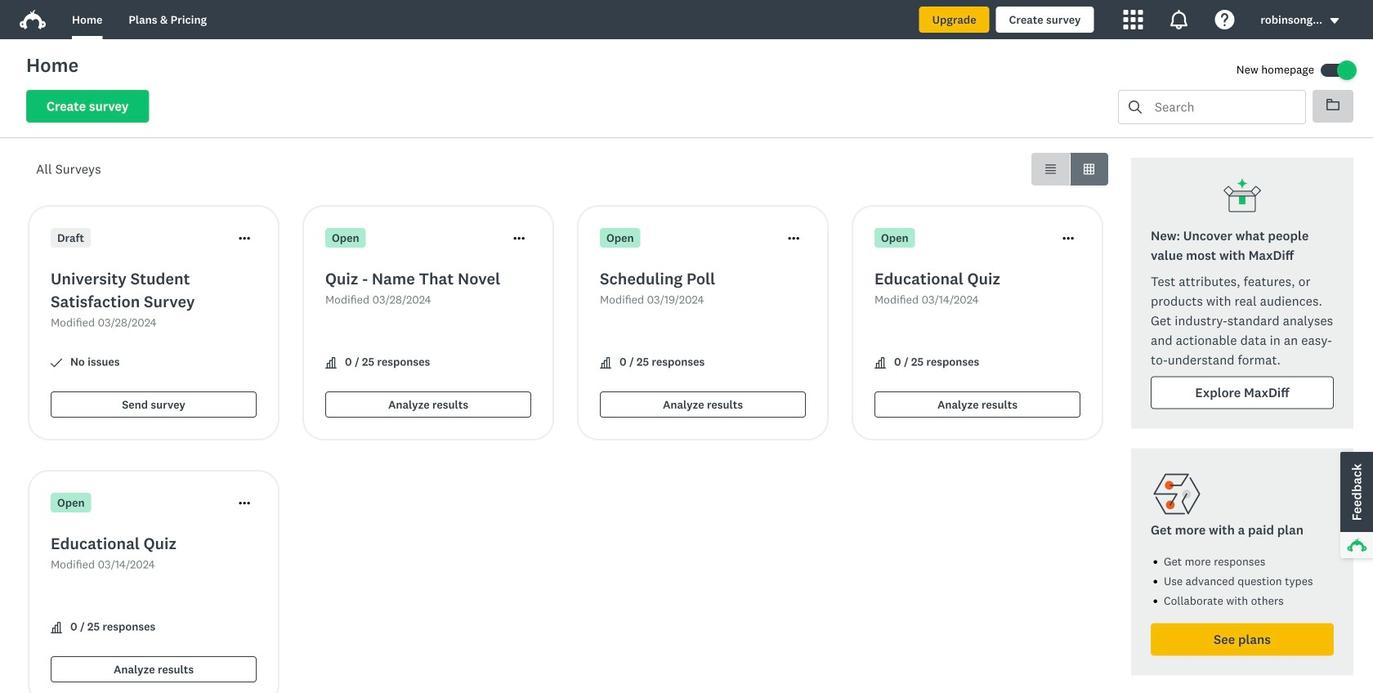 Task type: vqa. For each thing, say whether or not it's contained in the screenshot.
WARNING image
no



Task type: describe. For each thing, give the bounding box(es) containing it.
folders image
[[1327, 99, 1340, 110]]

search image
[[1129, 101, 1142, 114]]

1 brand logo image from the top
[[20, 7, 46, 33]]

help icon image
[[1215, 10, 1235, 29]]

2 brand logo image from the top
[[20, 10, 46, 29]]

response based pricing icon image
[[1151, 468, 1203, 520]]

Search text field
[[1142, 91, 1306, 123]]



Task type: locate. For each thing, give the bounding box(es) containing it.
products icon image
[[1124, 10, 1143, 29], [1124, 10, 1143, 29]]

group
[[1032, 153, 1109, 186]]

search image
[[1129, 101, 1142, 114]]

1 response count image from the left
[[325, 357, 337, 369]]

brand logo image
[[20, 7, 46, 33], [20, 10, 46, 29]]

dropdown arrow icon image
[[1329, 15, 1341, 27], [1331, 18, 1339, 24]]

response count image
[[600, 357, 612, 369], [875, 357, 886, 369], [325, 357, 337, 369], [875, 357, 886, 369], [51, 622, 62, 634], [51, 622, 62, 634]]

0 horizontal spatial response count image
[[325, 357, 337, 369]]

2 response count image from the left
[[600, 357, 612, 369]]

no issues image
[[51, 357, 62, 369]]

1 horizontal spatial response count image
[[600, 357, 612, 369]]

folders image
[[1327, 98, 1340, 111]]

response count image
[[325, 357, 337, 369], [600, 357, 612, 369]]

notification center icon image
[[1169, 10, 1189, 29]]

max diff icon image
[[1223, 177, 1262, 217]]



